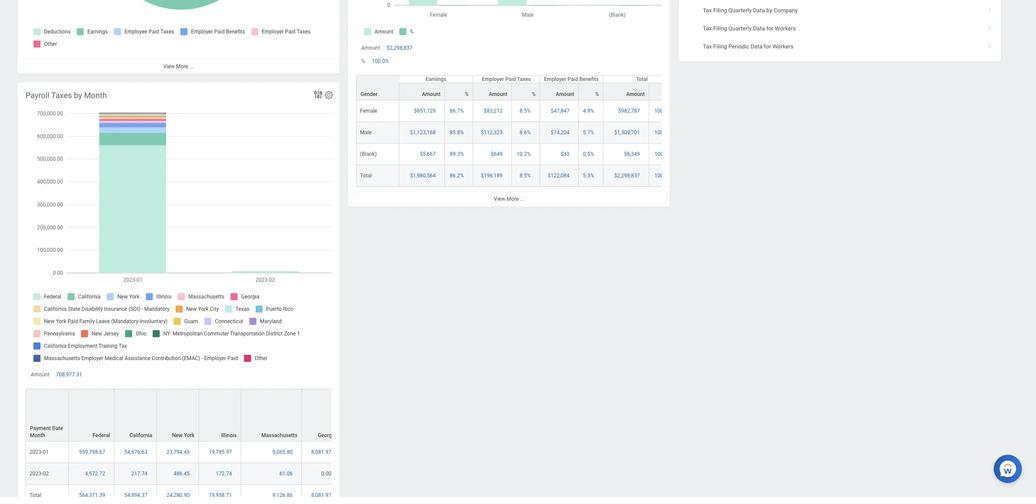 Task type: describe. For each thing, give the bounding box(es) containing it.
earnings
[[426, 76, 446, 83]]

$2,298,837 for the bottom '$2,298,837' button
[[614, 173, 640, 179]]

employer for employer paid taxes
[[482, 76, 504, 83]]

8.5% for $196,189
[[520, 173, 531, 179]]

view for view more ... link associated with ytd payroll totals 'element'
[[163, 63, 175, 70]]

4.9%
[[583, 108, 594, 114]]

york
[[184, 433, 195, 439]]

$112,329 button
[[481, 129, 504, 136]]

georgia button
[[302, 389, 340, 441]]

new york
[[172, 433, 195, 439]]

$851,729 button
[[414, 108, 437, 115]]

total for row containing total
[[360, 173, 372, 179]]

% for 3rd '%' column header from right
[[465, 91, 469, 98]]

tax filing quarterly data for workers
[[703, 25, 796, 32]]

$982,787 button
[[618, 108, 642, 115]]

tax for tax filing quarterly data by company
[[703, 7, 712, 13]]

10.2%
[[517, 151, 531, 157]]

4 amount column header from the left
[[604, 76, 649, 101]]

$74,204 button
[[551, 129, 571, 136]]

2023-02
[[30, 471, 49, 477]]

54,676.63
[[124, 449, 148, 455]]

$112,329
[[481, 130, 503, 136]]

list containing tax filing quarterly data by company
[[679, 1, 1001, 56]]

female element
[[360, 106, 377, 114]]

row containing earnings
[[356, 75, 681, 101]]

2023- for 01
[[30, 449, 43, 455]]

view more ... link for ytd payroll totals 'element'
[[18, 59, 340, 74]]

employer paid benefits
[[544, 76, 599, 83]]

chevron right image for tax filing quarterly data by company
[[985, 4, 996, 13]]

by inside 'link'
[[767, 7, 773, 13]]

$851,729
[[414, 108, 436, 114]]

0.00
[[321, 471, 332, 477]]

8.5% button for $83,212
[[520, 108, 532, 115]]

5.3% button
[[583, 172, 596, 179]]

more for view more ... link associated with ytd payroll totals 'element'
[[176, 63, 188, 70]]

2023-01
[[30, 449, 49, 455]]

california
[[129, 433, 152, 439]]

4 % button from the left
[[649, 83, 681, 100]]

configure and view chart data image
[[313, 89, 324, 100]]

2 % column header from the left
[[512, 76, 540, 101]]

8.5% for $83,212
[[520, 108, 531, 114]]

1 vertical spatial $2,298,837 button
[[614, 172, 642, 179]]

$6,349
[[624, 151, 640, 157]]

$1,123,168 button
[[410, 129, 437, 136]]

row containing female
[[356, 101, 681, 122]]

61.06
[[280, 471, 293, 477]]

gender button
[[357, 76, 399, 100]]

86.2% button
[[450, 172, 465, 179]]

% button for second '%' column header from the right
[[512, 83, 540, 100]]

% up gender popup button
[[362, 58, 365, 64]]

row containing 2023-02
[[26, 463, 1037, 485]]

federal column header
[[69, 389, 114, 442]]

filing for tax filing periodic data for workers
[[714, 43, 727, 50]]

0.5%
[[583, 151, 594, 157]]

$47,847 button
[[551, 108, 571, 115]]

$982,787
[[618, 108, 640, 114]]

5.7% button
[[583, 129, 596, 136]]

view more ... link for payroll totals and percentages element in the top of the page
[[348, 192, 670, 206]]

employer paid taxes button
[[473, 76, 540, 83]]

486.45 button
[[174, 470, 191, 477]]

8,081.97
[[311, 449, 332, 455]]

ytd payroll totals element
[[18, 0, 340, 74]]

01
[[43, 449, 49, 455]]

4,572.72
[[85, 471, 105, 477]]

708,977.31 button
[[56, 371, 84, 378]]

configure payroll taxes by month image
[[324, 90, 334, 100]]

$1,980,564 button
[[410, 172, 437, 179]]

new york button
[[157, 389, 199, 441]]

$33
[[561, 151, 570, 157]]

61.06 button
[[280, 470, 294, 477]]

tax for tax filing periodic data for workers
[[703, 43, 712, 50]]

california button
[[114, 389, 156, 441]]

217.74 button
[[131, 470, 149, 477]]

new york column header
[[157, 389, 199, 442]]

row containing male
[[356, 122, 681, 144]]

chevron right image for tax filing periodic data for workers
[[985, 40, 996, 49]]

0 horizontal spatial $2,298,837 button
[[387, 45, 414, 52]]

2 amount column header from the left
[[473, 76, 512, 101]]

172.74 button
[[216, 470, 233, 477]]

company
[[774, 7, 798, 13]]

california column header
[[114, 389, 157, 442]]

male element
[[360, 128, 372, 136]]

$74,204
[[551, 130, 570, 136]]

more for view more ... link within the payroll totals and percentages element
[[507, 196, 519, 202]]

% for second '%' column header from the right
[[532, 91, 536, 98]]

2023- for 02
[[30, 471, 43, 477]]

payment date month column header
[[26, 389, 69, 442]]

employer paid benefits button
[[540, 76, 603, 83]]

0 horizontal spatial taxes
[[51, 91, 72, 100]]

earnings button
[[399, 76, 473, 83]]

100.0% button for 5.3%
[[655, 172, 673, 179]]

payroll taxes by month element
[[18, 82, 1037, 497]]

payment
[[30, 425, 51, 432]]

for for quarterly
[[767, 25, 774, 32]]

$33 button
[[561, 151, 571, 158]]

filing for tax filing quarterly data for workers
[[714, 25, 727, 32]]

8.6%
[[520, 130, 531, 136]]

3 amount column header from the left
[[540, 76, 579, 101]]

view more ... for ytd payroll totals 'element'
[[163, 63, 194, 70]]

100.0% button for 5.7%
[[655, 129, 673, 136]]

filing for tax filing quarterly data by company
[[714, 7, 727, 13]]

female
[[360, 108, 377, 114]]

8,081.97 button
[[311, 449, 333, 456]]

tax for tax filing quarterly data for workers
[[703, 25, 712, 32]]

3 % column header from the left
[[579, 76, 604, 101]]

tax filing periodic data for workers
[[703, 43, 794, 50]]

86.7%
[[450, 108, 464, 114]]

$5,667
[[420, 151, 436, 157]]

$2,298,837 for left '$2,298,837' button
[[387, 45, 413, 51]]

1 % column header from the left
[[445, 76, 473, 101]]

$1,309,701 button
[[614, 129, 642, 136]]

illinois
[[221, 433, 237, 439]]

86.7% button
[[450, 108, 465, 115]]

19,785.97
[[209, 449, 232, 455]]

total for total popup button
[[636, 76, 648, 83]]



Task type: locate. For each thing, give the bounding box(es) containing it.
$47,847
[[551, 108, 570, 114]]

0 vertical spatial $2,298,837 button
[[387, 45, 414, 52]]

georgia
[[318, 433, 336, 439]]

data down "tax filing quarterly data by company" at the right
[[753, 25, 765, 32]]

1 horizontal spatial month
[[84, 91, 107, 100]]

0 vertical spatial view more ...
[[163, 63, 194, 70]]

1 horizontal spatial view
[[494, 196, 505, 202]]

for
[[767, 25, 774, 32], [764, 43, 772, 50]]

1 amount button from the left
[[399, 83, 445, 100]]

0 horizontal spatial paid
[[506, 76, 516, 83]]

0 horizontal spatial view more ... link
[[18, 59, 340, 74]]

filing left periodic
[[714, 43, 727, 50]]

$1,309,701
[[614, 130, 640, 136]]

view inside payroll totals and percentages element
[[494, 196, 505, 202]]

1 vertical spatial 8.5%
[[520, 173, 531, 179]]

for for periodic
[[764, 43, 772, 50]]

2 8.5% from the top
[[520, 173, 531, 179]]

3 % button from the left
[[579, 83, 603, 100]]

2 vertical spatial tax
[[703, 43, 712, 50]]

1 horizontal spatial $2,298,837
[[614, 173, 640, 179]]

% down benefits
[[595, 91, 599, 98]]

$6,349 button
[[624, 151, 642, 158]]

total element down 2023-02 on the left bottom
[[30, 491, 41, 497]]

month inside payment date month
[[30, 433, 45, 439]]

1 vertical spatial chevron right image
[[985, 40, 996, 49]]

view
[[163, 63, 175, 70], [494, 196, 505, 202]]

total element inside row
[[360, 171, 372, 179]]

0 vertical spatial taxes
[[517, 76, 531, 83]]

217.74
[[131, 471, 148, 477]]

employer up $47,847
[[544, 76, 566, 83]]

total element
[[360, 171, 372, 179], [30, 491, 41, 497]]

(blank)
[[360, 151, 377, 157]]

0 vertical spatial workers
[[775, 25, 796, 32]]

payroll
[[26, 91, 49, 100]]

amount button up $982,787
[[604, 83, 649, 100]]

1 horizontal spatial % column header
[[512, 76, 540, 101]]

massachusetts button
[[241, 389, 302, 441]]

data for tax filing quarterly data by company
[[753, 7, 765, 13]]

0 vertical spatial month
[[84, 91, 107, 100]]

% button down employer paid taxes popup button
[[512, 83, 540, 100]]

0 vertical spatial total element
[[360, 171, 372, 179]]

$649
[[491, 151, 503, 157]]

100.0% for $33
[[655, 151, 672, 157]]

more inside payroll totals and percentages element
[[507, 196, 519, 202]]

$122,084 button
[[548, 172, 571, 179]]

$649 button
[[491, 151, 504, 158]]

% button down total popup button
[[649, 83, 681, 100]]

1 vertical spatial ...
[[520, 196, 524, 202]]

2 2023- from the top
[[30, 471, 43, 477]]

0 vertical spatial quarterly
[[729, 7, 752, 13]]

total up $982,787 button
[[636, 76, 648, 83]]

tax
[[703, 7, 712, 13], [703, 25, 712, 32], [703, 43, 712, 50]]

1 vertical spatial 2023-
[[30, 471, 43, 477]]

for inside tax filing quarterly data for workers link
[[767, 25, 774, 32]]

100.0% button for 0.5%
[[655, 151, 673, 158]]

8.5% button for $196,189
[[520, 172, 532, 179]]

$83,212
[[484, 108, 503, 114]]

data up tax filing quarterly data for workers
[[753, 7, 765, 13]]

for down "tax filing quarterly data by company" at the right
[[767, 25, 774, 32]]

0 horizontal spatial view more ...
[[163, 63, 194, 70]]

1 % button from the left
[[445, 83, 473, 100]]

total inside popup button
[[636, 76, 648, 83]]

$1,123,168
[[410, 130, 436, 136]]

85.8%
[[450, 130, 464, 136]]

$2,298,837 inside row
[[614, 173, 640, 179]]

gender column header
[[356, 75, 399, 101]]

0 horizontal spatial view
[[163, 63, 175, 70]]

% button down benefits
[[579, 83, 603, 100]]

data right periodic
[[751, 43, 763, 50]]

quarterly for by
[[729, 7, 752, 13]]

workers for tax filing quarterly data for workers
[[775, 25, 796, 32]]

quarterly up tax filing quarterly data for workers
[[729, 7, 752, 13]]

amount button down employer paid benefits
[[540, 83, 579, 100]]

0 vertical spatial data
[[753, 7, 765, 13]]

payroll taxes by month
[[26, 91, 107, 100]]

taxes inside popup button
[[517, 76, 531, 83]]

1 vertical spatial 8.5% button
[[520, 172, 532, 179]]

2023- down 2023-01
[[30, 471, 43, 477]]

100.0% button
[[372, 58, 390, 65], [655, 108, 673, 115], [655, 129, 673, 136], [655, 151, 673, 158], [655, 172, 673, 179]]

amount down total popup button
[[626, 91, 645, 98]]

% button up the 86.7% button
[[445, 83, 473, 100]]

$196,189
[[481, 173, 503, 179]]

$1,980,564
[[410, 173, 436, 179]]

1 amount column header from the left
[[399, 76, 445, 101]]

employer up '$83,212'
[[482, 76, 504, 83]]

0 horizontal spatial employer
[[482, 76, 504, 83]]

tax filing periodic data for workers link
[[679, 38, 1001, 56]]

8.5% down 10.2% button
[[520, 173, 531, 179]]

2023-01 element
[[30, 448, 49, 455]]

8.5% up 8.6%
[[520, 108, 531, 114]]

total
[[636, 76, 648, 83], [360, 173, 372, 179]]

1 vertical spatial month
[[30, 433, 45, 439]]

486.45
[[174, 471, 190, 477]]

2 tax from the top
[[703, 25, 712, 32]]

54,676.63 button
[[124, 449, 149, 456]]

2 chevron right image from the top
[[985, 40, 996, 49]]

0 vertical spatial for
[[767, 25, 774, 32]]

1 vertical spatial workers
[[773, 43, 794, 50]]

1 horizontal spatial by
[[767, 7, 773, 13]]

chevron right image
[[985, 22, 996, 31]]

% down total popup button
[[673, 91, 677, 98]]

amount down employer paid taxes popup button
[[489, 91, 508, 98]]

1 vertical spatial for
[[764, 43, 772, 50]]

0 horizontal spatial ...
[[190, 63, 194, 70]]

1 vertical spatial tax
[[703, 25, 712, 32]]

1 chevron right image from the top
[[985, 4, 996, 13]]

1 vertical spatial view more ...
[[494, 196, 524, 202]]

data for tax filing quarterly data for workers
[[753, 25, 765, 32]]

workers inside 'link'
[[773, 43, 794, 50]]

0 vertical spatial 8.5%
[[520, 108, 531, 114]]

3 tax from the top
[[703, 43, 712, 50]]

2023-02 element
[[30, 469, 49, 477]]

2 employer from the left
[[544, 76, 566, 83]]

0 horizontal spatial month
[[30, 433, 45, 439]]

1 horizontal spatial employer
[[544, 76, 566, 83]]

employer for employer paid benefits
[[544, 76, 566, 83]]

4 amount button from the left
[[604, 83, 649, 100]]

0 horizontal spatial by
[[74, 91, 82, 100]]

employer
[[482, 76, 504, 83], [544, 76, 566, 83]]

date
[[52, 425, 63, 432]]

$2,298,837 button
[[387, 45, 414, 52], [614, 172, 642, 179]]

chevron right image up chevron right icon
[[985, 4, 996, 13]]

view more ... inside payroll totals and percentages element
[[494, 196, 524, 202]]

3 filing from the top
[[714, 43, 727, 50]]

2 quarterly from the top
[[729, 25, 752, 32]]

1 vertical spatial $2,298,837
[[614, 173, 640, 179]]

1 vertical spatial more
[[507, 196, 519, 202]]

illinois column header
[[199, 389, 241, 442]]

0 vertical spatial 2023-
[[30, 449, 43, 455]]

85.8% button
[[450, 129, 465, 136]]

1 horizontal spatial taxes
[[517, 76, 531, 83]]

% up the 86.7% button
[[465, 91, 469, 98]]

workers
[[775, 25, 796, 32], [773, 43, 794, 50]]

more inside ytd payroll totals 'element'
[[176, 63, 188, 70]]

view more ... link inside payroll totals and percentages element
[[348, 192, 670, 206]]

10.2% button
[[517, 151, 532, 158]]

amount
[[362, 45, 380, 51], [422, 91, 441, 98], [489, 91, 508, 98], [556, 91, 575, 98], [626, 91, 645, 98], [31, 372, 49, 378]]

0 horizontal spatial % column header
[[445, 76, 473, 101]]

amount button down employer paid taxes
[[473, 83, 512, 100]]

8.6% button
[[520, 129, 532, 136]]

1 tax from the top
[[703, 7, 712, 13]]

view more ... for payroll totals and percentages element in the top of the page
[[494, 196, 524, 202]]

employer paid taxes
[[482, 76, 531, 83]]

0 horizontal spatial total element
[[30, 491, 41, 497]]

1 horizontal spatial paid
[[568, 76, 578, 83]]

559,798.67
[[79, 449, 105, 455]]

amount column header up $982,787
[[604, 76, 649, 101]]

2 paid from the left
[[568, 76, 578, 83]]

1 horizontal spatial ...
[[520, 196, 524, 202]]

amount column header
[[399, 76, 445, 101], [473, 76, 512, 101], [540, 76, 579, 101], [604, 76, 649, 101]]

0.00 button
[[321, 470, 333, 477]]

2023-
[[30, 449, 43, 455], [30, 471, 43, 477]]

0 horizontal spatial total
[[360, 173, 372, 179]]

0 vertical spatial $2,298,837
[[387, 45, 413, 51]]

% button for 3rd '%' column header from right
[[445, 83, 473, 100]]

1 employer from the left
[[482, 76, 504, 83]]

$122,084
[[548, 173, 570, 179]]

1 horizontal spatial total element
[[360, 171, 372, 179]]

2 % button from the left
[[512, 83, 540, 100]]

2 vertical spatial data
[[751, 43, 763, 50]]

filing up tax filing periodic data for workers
[[714, 25, 727, 32]]

gender
[[361, 91, 378, 98]]

100.0% button for 4.9%
[[655, 108, 673, 115]]

... inside ytd payroll totals 'element'
[[190, 63, 194, 70]]

... inside payroll totals and percentages element
[[520, 196, 524, 202]]

172.74
[[216, 471, 232, 477]]

1 vertical spatial filing
[[714, 25, 727, 32]]

male
[[360, 130, 372, 136]]

paid
[[506, 76, 516, 83], [568, 76, 578, 83]]

amount inside payroll taxes by month element
[[31, 372, 49, 378]]

708,977.31
[[56, 372, 82, 378]]

0 vertical spatial by
[[767, 7, 773, 13]]

new
[[172, 433, 183, 439]]

amount for 4th amount column header from right
[[422, 91, 441, 98]]

taxes
[[517, 76, 531, 83], [51, 91, 72, 100]]

(blank) element
[[360, 149, 377, 157]]

02
[[43, 471, 49, 477]]

2 amount button from the left
[[473, 83, 512, 100]]

view more ... link
[[18, 59, 340, 74], [348, 192, 670, 206]]

amount for 1st amount column header from right
[[626, 91, 645, 98]]

1 vertical spatial view
[[494, 196, 505, 202]]

amount button down the earnings popup button
[[399, 83, 445, 100]]

1 vertical spatial quarterly
[[729, 25, 752, 32]]

1 vertical spatial total element
[[30, 491, 41, 497]]

23,794.45 button
[[167, 449, 191, 456]]

4,572.72 button
[[85, 470, 107, 477]]

1 filing from the top
[[714, 7, 727, 13]]

2 horizontal spatial % column header
[[579, 76, 604, 101]]

row containing (blank)
[[356, 144, 681, 165]]

4.9% button
[[583, 108, 596, 115]]

row containing 2023-01
[[26, 442, 1037, 463]]

1 vertical spatial data
[[753, 25, 765, 32]]

data for tax filing periodic data for workers
[[751, 43, 763, 50]]

quarterly inside 'link'
[[729, 7, 752, 13]]

amount down employer paid benefits
[[556, 91, 575, 98]]

0 vertical spatial view
[[163, 63, 175, 70]]

1 horizontal spatial view more ... link
[[348, 192, 670, 206]]

total element containing total
[[360, 171, 372, 179]]

row containing total
[[356, 165, 681, 187]]

5.3%
[[583, 173, 594, 179]]

row containing amount
[[356, 76, 681, 101]]

9,065.80
[[273, 449, 293, 455]]

% column header
[[445, 76, 473, 101], [512, 76, 540, 101], [579, 76, 604, 101]]

more
[[176, 63, 188, 70], [507, 196, 519, 202]]

amount up gender popup button
[[362, 45, 380, 51]]

1 8.5% button from the top
[[520, 108, 532, 115]]

filing up tax filing quarterly data for workers
[[714, 7, 727, 13]]

row containing payment date month
[[26, 389, 1037, 442]]

19,785.97 button
[[209, 449, 233, 456]]

tax filing quarterly data by company link
[[679, 1, 1001, 19]]

chevron right image inside tax filing periodic data for workers 'link'
[[985, 40, 996, 49]]

0 vertical spatial more
[[176, 63, 188, 70]]

0 vertical spatial filing
[[714, 7, 727, 13]]

payroll totals and percentages element
[[348, 0, 681, 206]]

chevron right image down chevron right icon
[[985, 40, 996, 49]]

559,798.67 button
[[79, 449, 107, 456]]

by left company
[[767, 7, 773, 13]]

amount column header up $851,729
[[399, 76, 445, 101]]

% for 1st '%' column header from right
[[595, 91, 599, 98]]

1 2023- from the top
[[30, 449, 43, 455]]

0 vertical spatial ...
[[190, 63, 194, 70]]

1 horizontal spatial more
[[507, 196, 519, 202]]

paid for benefits
[[568, 76, 578, 83]]

1 8.5% from the top
[[520, 108, 531, 114]]

86.2%
[[450, 173, 464, 179]]

paid for taxes
[[506, 76, 516, 83]]

periodic
[[729, 43, 750, 50]]

1 vertical spatial view more ... link
[[348, 192, 670, 206]]

amount for 2nd amount column header
[[489, 91, 508, 98]]

89.3%
[[450, 151, 464, 157]]

by right payroll
[[74, 91, 82, 100]]

amount for second amount column header from the right
[[556, 91, 575, 98]]

payment date month button
[[26, 389, 68, 441]]

1 horizontal spatial view more ...
[[494, 196, 524, 202]]

list
[[679, 1, 1001, 56]]

% down employer paid taxes popup button
[[532, 91, 536, 98]]

1 quarterly from the top
[[729, 7, 752, 13]]

amount column header up $47,847
[[540, 76, 579, 101]]

... for view more ... link associated with ytd payroll totals 'element'
[[190, 63, 194, 70]]

0 vertical spatial 8.5% button
[[520, 108, 532, 115]]

0 horizontal spatial $2,298,837
[[387, 45, 413, 51]]

workers for tax filing periodic data for workers
[[773, 43, 794, 50]]

2 filing from the top
[[714, 25, 727, 32]]

89.3% button
[[450, 151, 465, 158]]

federal button
[[69, 389, 114, 441]]

100.0% for $47,847
[[655, 108, 672, 114]]

chevron right image inside tax filing quarterly data by company 'link'
[[985, 4, 996, 13]]

view inside ytd payroll totals 'element'
[[163, 63, 175, 70]]

total element inside payroll taxes by month element
[[30, 491, 41, 497]]

0 vertical spatial view more ... link
[[18, 59, 340, 74]]

1 horizontal spatial total
[[636, 76, 648, 83]]

2023- up 2023-02 element
[[30, 449, 43, 455]]

amount down the earnings popup button
[[422, 91, 441, 98]]

month
[[84, 91, 107, 100], [30, 433, 45, 439]]

total element down (blank)
[[360, 171, 372, 179]]

amount left the 708,977.31
[[31, 372, 49, 378]]

100.0% for $74,204
[[655, 130, 672, 136]]

federal
[[93, 433, 110, 439]]

100.0% for $122,084
[[655, 173, 672, 179]]

... for view more ... link within the payroll totals and percentages element
[[520, 196, 524, 202]]

2 vertical spatial filing
[[714, 43, 727, 50]]

total down (blank)
[[360, 173, 372, 179]]

for inside tax filing periodic data for workers 'link'
[[764, 43, 772, 50]]

3 amount button from the left
[[540, 83, 579, 100]]

quarterly for for
[[729, 25, 752, 32]]

view more ... inside ytd payroll totals 'element'
[[163, 63, 194, 70]]

0 vertical spatial chevron right image
[[985, 4, 996, 13]]

2 8.5% button from the top
[[520, 172, 532, 179]]

massachusetts
[[261, 433, 298, 439]]

0 vertical spatial tax
[[703, 7, 712, 13]]

view for view more ... link within the payroll totals and percentages element
[[494, 196, 505, 202]]

1 vertical spatial taxes
[[51, 91, 72, 100]]

quarterly up periodic
[[729, 25, 752, 32]]

0 horizontal spatial more
[[176, 63, 188, 70]]

data
[[753, 7, 765, 13], [753, 25, 765, 32], [751, 43, 763, 50]]

1 vertical spatial by
[[74, 91, 82, 100]]

total button
[[604, 76, 681, 83]]

by
[[767, 7, 773, 13], [74, 91, 82, 100]]

benefits
[[580, 76, 599, 83]]

5.7%
[[583, 130, 594, 136]]

1 paid from the left
[[506, 76, 516, 83]]

1 horizontal spatial $2,298,837 button
[[614, 172, 642, 179]]

for down tax filing quarterly data for workers
[[764, 43, 772, 50]]

1 vertical spatial total
[[360, 173, 372, 179]]

row
[[356, 75, 681, 101], [356, 76, 681, 101], [356, 101, 681, 122], [356, 122, 681, 144], [356, 144, 681, 165], [356, 165, 681, 187], [26, 389, 1037, 442], [26, 442, 1037, 463], [26, 463, 1037, 485], [26, 485, 1037, 497]]

amount column header up '$83,212'
[[473, 76, 512, 101]]

8.5% button up 8.6%
[[520, 108, 532, 115]]

0 vertical spatial total
[[636, 76, 648, 83]]

% button for 1st '%' column header from right
[[579, 83, 603, 100]]

8.5% button down 10.2% button
[[520, 172, 532, 179]]

chevron right image
[[985, 4, 996, 13], [985, 40, 996, 49]]

0.5% button
[[583, 151, 596, 158]]

massachusetts column header
[[241, 389, 302, 442]]



Task type: vqa. For each thing, say whether or not it's contained in the screenshot.


